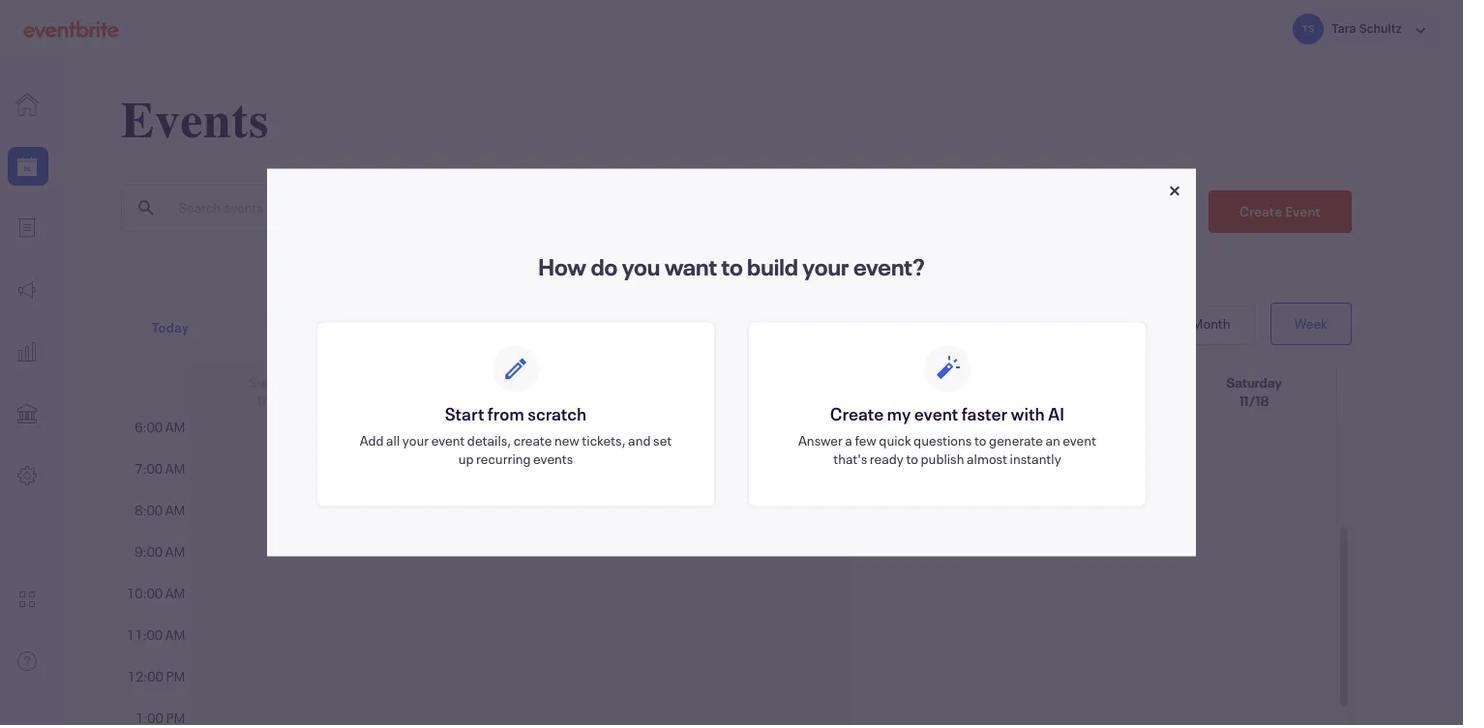 Task type: locate. For each thing, give the bounding box(es) containing it.
1 horizontal spatial event
[[915, 402, 959, 425]]

your inside start from scratch add all your event details, create new tickets, and set up recurring events
[[402, 431, 429, 450]]

publish
[[921, 450, 965, 468]]

am right 10:00
[[165, 585, 185, 603]]

5 am from the top
[[165, 585, 185, 603]]

auto-create-subtitle element
[[788, 431, 1107, 468]]

create my event faster with ai element
[[747, 321, 1148, 509]]

questions
[[914, 431, 972, 450]]

you
[[622, 251, 660, 282]]

am
[[165, 418, 185, 437], [165, 460, 185, 478], [165, 501, 185, 520], [165, 543, 185, 561], [165, 585, 185, 603], [165, 626, 185, 645]]

4 am from the top
[[165, 543, 185, 561]]

11/13
[[420, 392, 450, 410]]

to
[[721, 251, 743, 282], [975, 431, 987, 450], [906, 450, 919, 468]]

am right the 8:00
[[165, 501, 185, 520]]

6 am from the top
[[165, 626, 185, 645]]

your right build
[[803, 251, 850, 282]]

section
[[316, 321, 1148, 509]]

ready
[[870, 450, 904, 468]]

Org Settings text field
[[0, 457, 56, 496]]

home image
[[15, 93, 39, 116]]

0 horizontal spatial your
[[402, 431, 429, 450]]

an
[[1046, 431, 1061, 450]]

thursday 11/16
[[899, 374, 955, 410]]

ai
[[1048, 402, 1065, 425]]

how do you want to build your event?
[[538, 251, 925, 282]]

2 am from the top
[[165, 460, 185, 478]]

set
[[653, 431, 672, 450]]

am right "9:00"
[[165, 543, 185, 561]]

12:00 pm
[[127, 668, 185, 686]]

8:00
[[135, 501, 163, 520]]

pm
[[166, 668, 185, 686]]

do
[[591, 251, 618, 282]]

6:00 am
[[135, 418, 185, 437]]

event
[[915, 402, 959, 425], [431, 431, 465, 450], [1063, 431, 1097, 450]]

1 vertical spatial your
[[402, 431, 429, 450]]

11:00
[[127, 626, 163, 645]]

your right all
[[402, 431, 429, 450]]

how
[[538, 251, 587, 282]]

11/12
[[257, 392, 286, 410]]

saturday 11/18
[[1227, 374, 1282, 410]]

faster
[[962, 402, 1008, 425]]

0 vertical spatial your
[[803, 251, 850, 282]]

1 horizontal spatial your
[[803, 251, 850, 282]]

am for 7:00 am
[[165, 460, 185, 478]]

section inside how do you want to build your event? dialog
[[316, 321, 1148, 509]]

sunday 11/12
[[248, 374, 294, 410]]

option group
[[1168, 303, 1352, 346]]

11/15
[[748, 392, 778, 410]]

3 am from the top
[[165, 501, 185, 520]]

create
[[830, 402, 884, 425]]

1 am from the top
[[165, 418, 185, 437]]

quick
[[879, 431, 911, 450]]

start from scratch element
[[316, 321, 716, 509]]

to left build
[[721, 251, 743, 282]]

wednesday 11/15
[[727, 374, 799, 410]]

am right 11:00
[[165, 626, 185, 645]]

create-title element
[[356, 402, 676, 425]]

11/18
[[1240, 392, 1269, 410]]

to right the ready
[[906, 450, 919, 468]]

answer
[[799, 431, 843, 450]]

2 horizontal spatial to
[[975, 431, 987, 450]]

your
[[803, 251, 850, 282], [402, 431, 429, 450]]

start from scratch add all your event details, create new tickets, and set up recurring events
[[360, 402, 672, 468]]

tara schultz menu bar
[[1266, 0, 1449, 58]]

tara schultz
[[1332, 21, 1403, 35]]

a
[[845, 431, 853, 450]]

0 horizontal spatial event
[[431, 431, 465, 450]]

events image
[[15, 155, 39, 178]]

event?
[[854, 251, 925, 282]]

am right 6:00
[[165, 418, 185, 437]]

week
[[1295, 315, 1328, 333]]

Reporting text field
[[0, 333, 56, 372]]

section containing start from scratch
[[316, 321, 1148, 509]]

9:00 am
[[135, 543, 185, 561]]

am right 7:00
[[165, 460, 185, 478]]

few
[[855, 431, 877, 450]]

tara schultz link
[[1289, 9, 1441, 48]]

sunday
[[248, 374, 294, 392]]

apps image
[[15, 588, 39, 611]]

2023
[[670, 315, 713, 338]]

Apps text field
[[0, 580, 56, 619]]

to down faster
[[975, 431, 987, 450]]

thursday
[[899, 374, 955, 392]]



Task type: vqa. For each thing, say whether or not it's contained in the screenshot.


Task type: describe. For each thing, give the bounding box(es) containing it.
help center image
[[15, 650, 39, 673]]

all
[[386, 431, 400, 450]]

how do you want to build your event? dialog
[[267, 169, 1196, 557]]

7:00
[[135, 460, 163, 478]]

from
[[488, 402, 525, 425]]

orders image
[[15, 217, 39, 240]]

add
[[360, 431, 384, 450]]

reporting image
[[15, 341, 39, 364]]

generate
[[989, 431, 1043, 450]]

option group containing month
[[1168, 303, 1352, 346]]

marketing image
[[15, 279, 39, 302]]

november
[[582, 315, 667, 338]]

auto-create-title element
[[788, 402, 1107, 425]]

10:00 am
[[127, 585, 185, 603]]

schultz
[[1360, 21, 1403, 35]]

tara
[[1332, 21, 1357, 35]]

11/16
[[912, 392, 942, 410]]

event inside start from scratch add all your event details, create new tickets, and set up recurring events
[[431, 431, 465, 450]]

details,
[[467, 431, 511, 450]]

1 horizontal spatial to
[[906, 450, 919, 468]]

org settings image
[[15, 465, 39, 488]]

12:00
[[127, 668, 164, 686]]

instantly
[[1010, 450, 1062, 468]]

new
[[555, 431, 580, 450]]

saturday
[[1227, 374, 1282, 392]]

create my event faster with ai answer a few quick questions to generate an event that's ready to publish almost instantly
[[799, 402, 1097, 468]]

with
[[1011, 402, 1045, 425]]

build
[[747, 251, 799, 282]]

am for 6:00 am
[[165, 418, 185, 437]]

want
[[665, 251, 717, 282]]

am for 10:00 am
[[165, 585, 185, 603]]

that's
[[834, 450, 868, 468]]

month
[[1192, 315, 1231, 333]]

9:00
[[135, 543, 163, 561]]

Orders text field
[[0, 209, 56, 248]]

and
[[628, 431, 651, 450]]

finance image
[[15, 403, 39, 426]]

Help Center text field
[[0, 642, 56, 681]]

0 horizontal spatial to
[[721, 251, 743, 282]]

Home text field
[[0, 85, 56, 124]]

7:00 am
[[135, 460, 185, 478]]

Finance text field
[[0, 395, 56, 434]]

wednesday
[[727, 374, 799, 392]]

up
[[459, 450, 474, 468]]

6:00
[[135, 418, 163, 437]]

am for 8:00 am
[[165, 501, 185, 520]]

small image
[[1409, 19, 1433, 42]]

create
[[514, 431, 552, 450]]

8:00 am
[[135, 501, 185, 520]]

11:00 am
[[127, 626, 185, 645]]

11/14
[[584, 392, 614, 410]]

Marketing text field
[[0, 271, 56, 310]]

tickets,
[[582, 431, 626, 450]]

start
[[445, 402, 484, 425]]

almost
[[967, 450, 1008, 468]]

Events text field
[[0, 147, 56, 186]]

recurring
[[476, 450, 531, 468]]

2 horizontal spatial event
[[1063, 431, 1097, 450]]

create-subtitle element
[[356, 431, 676, 468]]

my
[[887, 402, 911, 425]]

am for 9:00 am
[[165, 543, 185, 561]]

november 2023
[[582, 315, 713, 338]]

10:00
[[127, 585, 163, 603]]

scratch
[[528, 402, 587, 425]]

events
[[533, 450, 573, 468]]

events
[[121, 92, 269, 150]]

am for 11:00 am
[[165, 626, 185, 645]]



